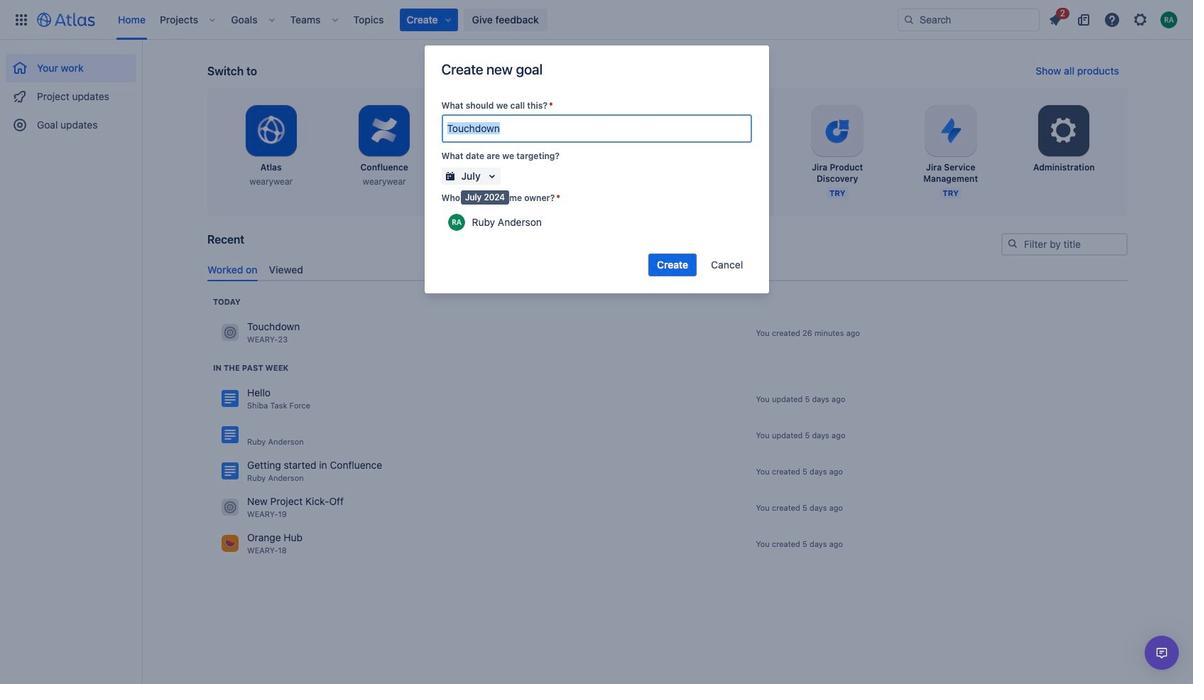 Task type: vqa. For each thing, say whether or not it's contained in the screenshot.
top confluence icon
yes



Task type: locate. For each thing, give the bounding box(es) containing it.
banner
[[0, 0, 1193, 40]]

confluence image up confluence icon
[[222, 390, 239, 407]]

help image
[[1104, 11, 1121, 28]]

1 vertical spatial heading
[[213, 362, 289, 374]]

0 vertical spatial townsquare image
[[222, 324, 239, 341]]

tab list
[[202, 258, 1134, 281]]

open intercom messenger image
[[1154, 644, 1171, 661]]

1 confluence image from the top
[[222, 390, 239, 407]]

group
[[6, 40, 136, 143]]

0 vertical spatial heading
[[213, 296, 241, 307]]

2 heading from the top
[[213, 362, 289, 374]]

confluence image down confluence icon
[[222, 463, 239, 480]]

0 vertical spatial confluence image
[[222, 390, 239, 407]]

None search field
[[898, 8, 1040, 31]]

2 townsquare image from the top
[[222, 499, 239, 516]]

townsquare image
[[222, 324, 239, 341], [222, 499, 239, 516]]

confluence image
[[222, 390, 239, 407], [222, 463, 239, 480]]

tooltip
[[461, 190, 509, 204]]

None field
[[443, 116, 751, 141]]

heading
[[213, 296, 241, 307], [213, 362, 289, 374]]

2 confluence image from the top
[[222, 463, 239, 480]]

1 vertical spatial townsquare image
[[222, 499, 239, 516]]

top element
[[9, 0, 898, 39]]

1 heading from the top
[[213, 296, 241, 307]]

1 vertical spatial confluence image
[[222, 463, 239, 480]]



Task type: describe. For each thing, give the bounding box(es) containing it.
townsquare image
[[222, 535, 239, 552]]

search image
[[1007, 238, 1019, 249]]

1 townsquare image from the top
[[222, 324, 239, 341]]

Filter by title field
[[1003, 234, 1127, 254]]

settings image
[[1047, 114, 1081, 148]]

Search field
[[898, 8, 1040, 31]]

confluence image
[[222, 426, 239, 444]]

search image
[[904, 14, 915, 25]]



